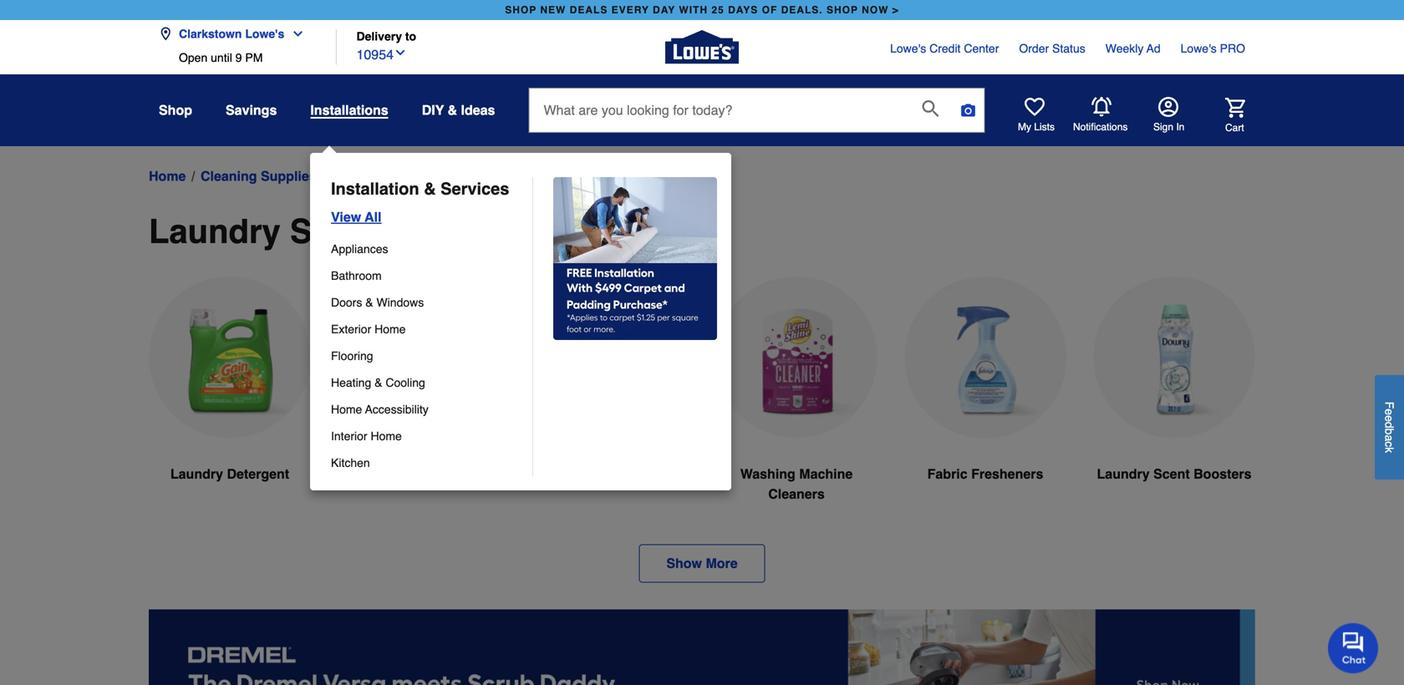 Task type: vqa. For each thing, say whether or not it's contained in the screenshot.
basement.
no



Task type: locate. For each thing, give the bounding box(es) containing it.
home
[[149, 168, 186, 184], [375, 323, 406, 336], [331, 403, 362, 416], [371, 430, 402, 443]]

home up interior on the bottom of the page
[[331, 403, 362, 416]]

shop left now
[[827, 4, 858, 16]]

chat invite button image
[[1328, 623, 1379, 674]]

shop new deals every day with 25 days of deals. shop now >
[[505, 4, 899, 16]]

shop left "new"
[[505, 4, 537, 16]]

lowe's home improvement lists image
[[1025, 97, 1045, 117]]

& up home accessibility
[[375, 376, 382, 389]]

1 horizontal spatial fabric
[[927, 466, 968, 482]]

cleaning
[[201, 168, 257, 184]]

open
[[179, 51, 207, 64]]

supplies
[[261, 168, 316, 184], [383, 168, 434, 184], [290, 212, 429, 251]]

lowe's home improvement cart image
[[1225, 98, 1245, 118]]

fresheners
[[971, 466, 1043, 482]]

open until 9 pm
[[179, 51, 263, 64]]

d
[[1383, 422, 1396, 428]]

2 shop from the left
[[827, 4, 858, 16]]

lowe's left pro
[[1181, 42, 1217, 55]]

&
[[448, 102, 457, 118], [424, 179, 436, 198], [365, 296, 373, 309], [375, 376, 382, 389]]

home inside the home accessibility 'link'
[[331, 403, 362, 416]]

heating
[[331, 376, 371, 389]]

bathroom link
[[331, 262, 521, 289]]

clarkstown lowe's button
[[159, 17, 311, 51]]

weekly
[[1106, 42, 1144, 55]]

& right doors
[[365, 296, 373, 309]]

detergent
[[227, 466, 289, 482]]

stain
[[585, 466, 618, 482]]

order status link
[[1019, 40, 1085, 57]]

25
[[712, 4, 724, 16]]

laundry supplies down the cleaning supplies 'link'
[[149, 212, 429, 251]]

laundry for white bottle of shout stain remover. image
[[529, 466, 582, 482]]

e up d
[[1383, 409, 1396, 415]]

0 horizontal spatial shop
[[505, 4, 537, 16]]

ideas
[[461, 102, 495, 118]]

1 horizontal spatial lowe's
[[890, 42, 926, 55]]

laundry left stain
[[529, 466, 582, 482]]

services
[[441, 179, 509, 198]]

advertisement region
[[149, 610, 1255, 685]]

fabric down interior home at the bottom left of page
[[366, 466, 406, 482]]

laundry supplies up all
[[331, 168, 434, 184]]

home down windows
[[375, 323, 406, 336]]

b
[[1383, 428, 1396, 435]]

lists
[[1034, 121, 1055, 133]]

status
[[1052, 42, 1085, 55]]

0 horizontal spatial fabric
[[366, 466, 406, 482]]

supplies inside 'link'
[[261, 168, 316, 184]]

None search field
[[529, 88, 985, 148]]

blue spray bottle of febreze fabric freshener. image
[[904, 277, 1066, 439]]

exterior
[[331, 323, 371, 336]]

f
[[1383, 402, 1396, 409]]

2 horizontal spatial lowe's
[[1181, 42, 1217, 55]]

lowe's pro
[[1181, 42, 1245, 55]]

laundry left "scent"
[[1097, 466, 1150, 482]]

laundry stain removers
[[529, 466, 686, 482]]

laundry left detergent
[[170, 466, 223, 482]]

now
[[862, 4, 889, 16]]

view all link
[[324, 201, 382, 227]]

f e e d b a c k button
[[1375, 375, 1404, 480]]

kitchen link
[[331, 450, 521, 476]]

home down home accessibility
[[371, 430, 402, 443]]

laundry detergent
[[170, 466, 289, 482]]

e up b
[[1383, 415, 1396, 422]]

fabric for fabric softeners
[[366, 466, 406, 482]]

lowe's credit center link
[[890, 40, 999, 57]]

1 shop from the left
[[505, 4, 537, 16]]

savings button
[[226, 95, 277, 125]]

diy
[[422, 102, 444, 118]]

machine
[[799, 466, 853, 482]]

washing machine cleaners
[[740, 466, 853, 502]]

my lists link
[[1018, 97, 1055, 134]]

savings
[[226, 102, 277, 118]]

sign in button
[[1153, 97, 1185, 134]]

shop
[[505, 4, 537, 16], [827, 4, 858, 16]]

& inside "button"
[[448, 102, 457, 118]]

& for heating
[[375, 376, 382, 389]]

pm
[[245, 51, 263, 64]]

1 horizontal spatial shop
[[827, 4, 858, 16]]

c
[[1383, 441, 1396, 447]]

chevron down image
[[284, 27, 304, 41]]

fabric
[[366, 466, 406, 482], [927, 466, 968, 482]]

more
[[706, 556, 738, 571]]

order
[[1019, 42, 1049, 55]]

laundry for bottle of downy laundry scent booster. image
[[1097, 466, 1150, 482]]

laundry detergent link
[[149, 277, 311, 524]]

2 e from the top
[[1383, 415, 1396, 422]]

9
[[235, 51, 242, 64]]

fabric softeners link
[[338, 277, 500, 524]]

interior home
[[331, 430, 402, 443]]

a
[[1383, 435, 1396, 441]]

scent
[[1153, 466, 1190, 482]]

sign in
[[1153, 121, 1185, 133]]

2 fabric from the left
[[927, 466, 968, 482]]

lowe's left the credit
[[890, 42, 926, 55]]

interior home link
[[331, 423, 521, 450]]

exterior home link
[[331, 316, 521, 343]]

lowe's up pm
[[245, 27, 284, 41]]

ad
[[1147, 42, 1161, 55]]

laundry up view all 'link'
[[331, 168, 379, 184]]

kitchen
[[331, 456, 370, 470]]

0 horizontal spatial lowe's
[[245, 27, 284, 41]]

fabric left fresheners
[[927, 466, 968, 482]]

with
[[679, 4, 708, 16]]

>
[[892, 4, 899, 16]]

& right diy
[[448, 102, 457, 118]]

& left services in the top of the page
[[424, 179, 436, 198]]

& for diy
[[448, 102, 457, 118]]

lowe's pro link
[[1181, 40, 1245, 57]]

1 fabric from the left
[[366, 466, 406, 482]]



Task type: describe. For each thing, give the bounding box(es) containing it.
laundry down cleaning
[[149, 212, 281, 251]]

laundry scent boosters link
[[1093, 277, 1255, 524]]

cart button
[[1202, 98, 1245, 134]]

orange box of tide washing machine cleaner. image
[[715, 277, 878, 438]]

lowe's home improvement logo image
[[665, 10, 739, 84]]

shop
[[159, 102, 192, 118]]

bathroom
[[331, 269, 382, 282]]

of
[[762, 4, 778, 16]]

home accessibility
[[331, 403, 429, 416]]

supplies for the cleaning supplies 'link'
[[261, 168, 316, 184]]

home inside interior home link
[[371, 430, 402, 443]]

show
[[666, 556, 702, 571]]

laundry stain removers link
[[527, 277, 689, 524]]

appliances link
[[331, 236, 521, 262]]

notifications
[[1073, 121, 1128, 133]]

diy & ideas button
[[422, 95, 495, 125]]

heating & cooling
[[331, 376, 425, 389]]

fabric fresheners link
[[904, 277, 1066, 524]]

lowe's home improvement account image
[[1158, 97, 1178, 117]]

home accessibility link
[[331, 396, 521, 423]]

new
[[540, 4, 566, 16]]

1 vertical spatial laundry supplies
[[149, 212, 429, 251]]

fabric softeners
[[366, 466, 471, 482]]

laundry scent boosters
[[1097, 466, 1252, 482]]

until
[[211, 51, 232, 64]]

weekly ad
[[1106, 42, 1161, 55]]

10954 button
[[356, 43, 407, 65]]

f e e d b a c k
[[1383, 402, 1396, 453]]

location image
[[159, 27, 172, 41]]

to
[[405, 30, 416, 43]]

accessibility
[[365, 403, 429, 416]]

boosters
[[1194, 466, 1252, 482]]

lowe's for lowe's credit center
[[890, 42, 926, 55]]

white bottle of shout stain remover. image
[[527, 277, 689, 439]]

green container of gain laundry detergent. image
[[149, 277, 311, 438]]

order status
[[1019, 42, 1085, 55]]

clarkstown lowe's
[[179, 27, 284, 41]]

0 vertical spatial laundry supplies
[[331, 168, 434, 184]]

cart
[[1225, 122, 1244, 134]]

1 e from the top
[[1383, 409, 1396, 415]]

lowe's home improvement notification center image
[[1092, 97, 1112, 117]]

camera image
[[960, 102, 977, 119]]

credit
[[929, 42, 961, 55]]

view
[[331, 209, 361, 225]]

cleaning supplies link
[[201, 166, 316, 186]]

installations button
[[310, 102, 388, 119]]

bottle of downy laundry scent booster. image
[[1093, 277, 1255, 438]]

home left cleaning
[[149, 168, 186, 184]]

fabric for fabric fresheners
[[927, 466, 968, 482]]

& for installation
[[424, 179, 436, 198]]

delivery to
[[356, 30, 416, 43]]

doors
[[331, 296, 362, 309]]

exterior home
[[331, 323, 406, 336]]

doors & windows link
[[331, 289, 521, 316]]

washing machine cleaners link
[[715, 277, 878, 545]]

Search Query text field
[[529, 89, 909, 132]]

search image
[[922, 100, 939, 117]]

deals.
[[781, 4, 823, 16]]

in
[[1176, 121, 1185, 133]]

lowe's for lowe's pro
[[1181, 42, 1217, 55]]

installation & services
[[331, 179, 509, 198]]

flooring link
[[331, 343, 521, 369]]

cooling
[[386, 376, 425, 389]]

shop new deals every day with 25 days of deals. shop now > link
[[502, 0, 902, 20]]

& for doors
[[365, 296, 373, 309]]

diy & ideas
[[422, 102, 495, 118]]

blue bottle of downy fabric softener. image
[[338, 277, 500, 438]]

free installation with $499 carpet and pad purchase. requires carpet $1.25 per square foot or more. image
[[533, 177, 717, 340]]

show more button
[[639, 545, 765, 583]]

lowe's credit center
[[890, 42, 999, 55]]

pro
[[1220, 42, 1245, 55]]

softeners
[[410, 466, 471, 482]]

fabric fresheners
[[927, 466, 1043, 482]]

windows
[[376, 296, 424, 309]]

cleaners
[[768, 486, 825, 502]]

10954
[[356, 47, 394, 62]]

my
[[1018, 121, 1031, 133]]

weekly ad link
[[1106, 40, 1161, 57]]

days
[[728, 4, 758, 16]]

every
[[612, 4, 649, 16]]

deals
[[570, 4, 608, 16]]

all
[[365, 209, 382, 225]]

interior
[[331, 430, 367, 443]]

laundry supplies link
[[331, 166, 434, 186]]

sign
[[1153, 121, 1173, 133]]

home link
[[149, 166, 186, 186]]

center
[[964, 42, 999, 55]]

day
[[653, 4, 675, 16]]

removers
[[622, 466, 686, 482]]

laundry for green container of gain laundry detergent. image
[[170, 466, 223, 482]]

installations
[[310, 102, 388, 118]]

supplies for laundry supplies link
[[383, 168, 434, 184]]

washing
[[740, 466, 795, 482]]

home inside exterior home link
[[375, 323, 406, 336]]

lowe's inside button
[[245, 27, 284, 41]]

appliances
[[331, 242, 388, 256]]

delivery
[[356, 30, 402, 43]]

my lists
[[1018, 121, 1055, 133]]

k
[[1383, 447, 1396, 453]]

cleaning supplies
[[201, 168, 316, 184]]

chevron down image
[[394, 46, 407, 59]]



